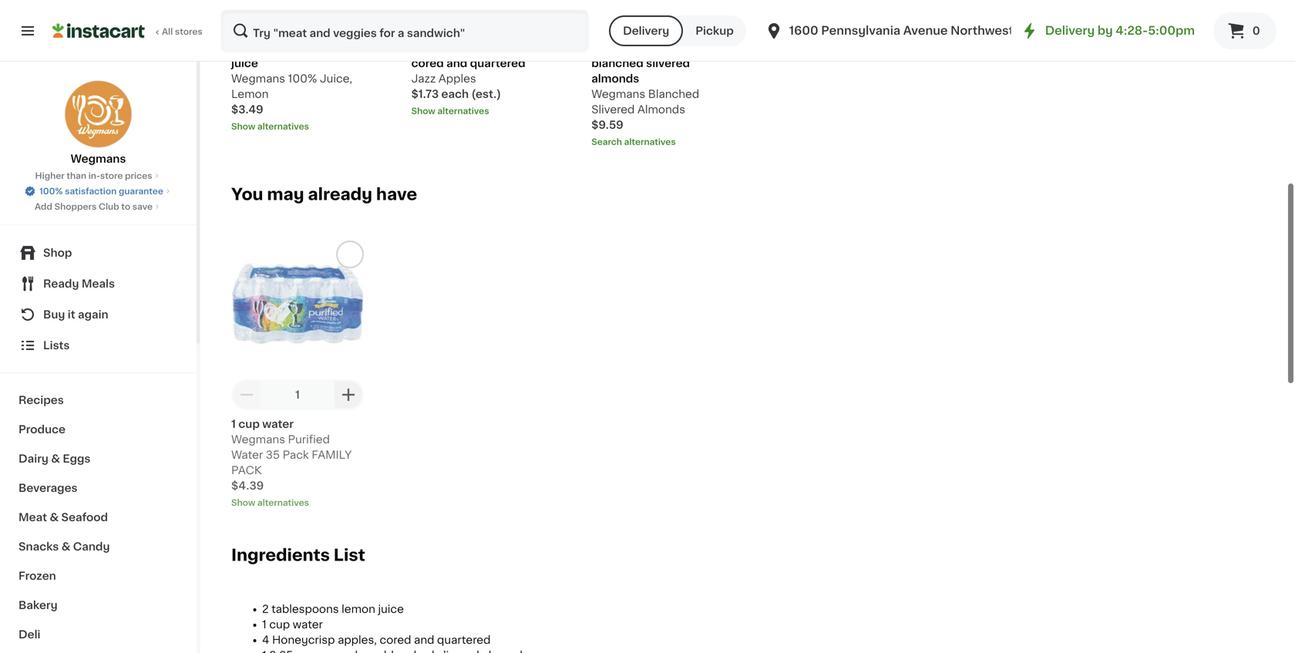Task type: vqa. For each thing, say whether or not it's contained in the screenshot.
Year
no



Task type: locate. For each thing, give the bounding box(es) containing it.
almonds inside 1 2.25-ounce package blanched slivered almonds wegmans blanched slivered almonds $9.59 search alternatives
[[592, 62, 640, 72]]

1 vertical spatial cored
[[380, 623, 411, 634]]

1 horizontal spatial honeycrisp
[[422, 31, 486, 42]]

2 tablespoons lemon juice 1 cup water 4 honeycrisp apples, cored and quartered 1 2.25-ounce package blanched slivered almonds
[[262, 592, 529, 649]]

decrement quantity image up lemon
[[238, 0, 256, 16]]

0 vertical spatial 2.25-
[[599, 31, 628, 42]]

1 vertical spatial cup
[[269, 608, 290, 619]]

cup down decrement quantity icon
[[239, 407, 260, 418]]

0 vertical spatial blanched
[[592, 46, 644, 57]]

show inside 1 cup water wegmans purified water 35 pack family pack $4.39 show alternatives
[[231, 487, 255, 495]]

0
[[1253, 25, 1261, 36]]

1 inside 1 cup water wegmans purified water 35 pack family pack $4.39 show alternatives
[[231, 407, 236, 418]]

increment quantity image
[[339, 0, 358, 16], [520, 0, 538, 16], [339, 374, 358, 393]]

show alternatives button
[[412, 93, 544, 106], [231, 109, 364, 121], [231, 485, 364, 497]]

1600 pennsylvania avenue northwest
[[790, 25, 1014, 36]]

apples, inside 2 tablespoons lemon juice 1 cup water 4 honeycrisp apples, cored and quartered 1 2.25-ounce package blanched slivered almonds
[[338, 623, 377, 634]]

1 horizontal spatial delivery
[[1046, 25, 1095, 36]]

0 vertical spatial and
[[447, 46, 468, 57]]

purified
[[288, 423, 330, 433]]

buy
[[43, 309, 65, 320]]

wegmans up lemon
[[231, 62, 285, 72]]

1 horizontal spatial cup
[[269, 608, 290, 619]]

ready meals link
[[9, 268, 187, 299]]

show alternatives button down (est.) in the top of the page
[[412, 93, 544, 106]]

juice inside '2 tablespoons lemon juice wegmans 100% juice, lemon $3.49 show alternatives'
[[231, 46, 258, 57]]

0 vertical spatial apples,
[[489, 31, 530, 42]]

0 vertical spatial lemon
[[313, 31, 347, 42]]

0 horizontal spatial ounce
[[298, 639, 332, 649]]

1 vertical spatial slivered
[[437, 639, 480, 649]]

honeycrisp inside 2 tablespoons lemon juice 1 cup water 4 honeycrisp apples, cored and quartered 1 2.25-ounce package blanched slivered almonds
[[272, 623, 335, 634]]

1 horizontal spatial and
[[447, 46, 468, 57]]

lemon up juice,
[[313, 31, 347, 42]]

1 horizontal spatial slivered
[[647, 46, 690, 57]]

alternatives inside 4 honeycrisp apples, cored and quartered jazz apples $1.73 each (est.) show alternatives
[[438, 95, 489, 104]]

slivered
[[592, 92, 635, 103]]

show for 4 honeycrisp apples, cored and quartered
[[412, 95, 436, 104]]

increment quantity image for 2 tablespoons lemon juice
[[339, 0, 358, 16]]

1 vertical spatial quartered
[[437, 623, 491, 634]]

ounce inside 2 tablespoons lemon juice 1 cup water 4 honeycrisp apples, cored and quartered 1 2.25-ounce package blanched slivered almonds
[[298, 639, 332, 649]]

frozen
[[19, 571, 56, 582]]

1 vertical spatial 2.25-
[[269, 639, 298, 649]]

0 vertical spatial cored
[[412, 46, 444, 57]]

1 vertical spatial blanched
[[384, 639, 435, 649]]

product group
[[231, 0, 364, 121], [412, 0, 544, 106], [592, 0, 724, 136], [231, 229, 364, 497]]

cored
[[412, 46, 444, 57], [380, 623, 411, 634]]

100% down higher
[[39, 187, 63, 196]]

1 vertical spatial almonds
[[482, 639, 529, 649]]

100% left juice,
[[288, 62, 317, 72]]

show down $4.39
[[231, 487, 255, 495]]

candy
[[73, 541, 110, 552]]

decrement quantity image
[[238, 374, 256, 393]]

almonds
[[592, 62, 640, 72], [482, 639, 529, 649]]

0 horizontal spatial 2
[[231, 31, 238, 42]]

cup
[[239, 407, 260, 418], [269, 608, 290, 619]]

bakery link
[[9, 591, 187, 620]]

0 horizontal spatial decrement quantity image
[[238, 0, 256, 16]]

0 vertical spatial 100%
[[288, 62, 317, 72]]

snacks & candy link
[[9, 532, 187, 562]]

0 horizontal spatial juice
[[231, 46, 258, 57]]

1 horizontal spatial blanched
[[592, 46, 644, 57]]

dairy
[[19, 454, 49, 464]]

2
[[231, 31, 238, 42], [262, 592, 269, 603]]

0 vertical spatial ounce
[[628, 31, 663, 42]]

2 inside 2 tablespoons lemon juice 1 cup water 4 honeycrisp apples, cored and quartered 1 2.25-ounce package blanched slivered almonds
[[262, 592, 269, 603]]

and
[[447, 46, 468, 57], [414, 623, 435, 634]]

0 vertical spatial show alternatives button
[[412, 93, 544, 106]]

wegmans
[[231, 62, 285, 72], [592, 77, 646, 88], [71, 153, 126, 164], [231, 423, 285, 433]]

2 down ingredients
[[262, 592, 269, 603]]

club
[[99, 202, 119, 211]]

0 vertical spatial honeycrisp
[[422, 31, 486, 42]]

1 horizontal spatial apples,
[[489, 31, 530, 42]]

1 decrement quantity image from the left
[[238, 0, 256, 16]]

show down the $1.73
[[412, 95, 436, 104]]

& left eggs
[[51, 454, 60, 464]]

alternatives down "each"
[[438, 95, 489, 104]]

1 vertical spatial water
[[293, 608, 323, 619]]

lists
[[43, 340, 70, 351]]

show inside 4 honeycrisp apples, cored and quartered jazz apples $1.73 each (est.) show alternatives
[[412, 95, 436, 104]]

snacks & candy
[[19, 541, 110, 552]]

save
[[132, 202, 153, 211]]

tablespoons down the ingredients list
[[272, 592, 339, 603]]

0 vertical spatial cup
[[239, 407, 260, 418]]

0 horizontal spatial slivered
[[437, 639, 480, 649]]

1
[[295, 1, 300, 12], [476, 1, 480, 12], [592, 31, 596, 42], [295, 378, 300, 389], [231, 407, 236, 418], [262, 608, 267, 619], [262, 639, 267, 649]]

cup down ingredients
[[269, 608, 290, 619]]

1 horizontal spatial package
[[666, 31, 714, 42]]

2 decrement quantity image from the left
[[418, 0, 436, 16]]

1 vertical spatial 100%
[[39, 187, 63, 196]]

&
[[51, 454, 60, 464], [50, 512, 59, 523], [61, 541, 70, 552]]

wegmans inside 1 2.25-ounce package blanched slivered almonds wegmans blanched slivered almonds $9.59 search alternatives
[[592, 77, 646, 88]]

show alternatives button down pack
[[231, 485, 364, 497]]

0 vertical spatial tablespoons
[[241, 31, 310, 42]]

water up 35
[[262, 407, 294, 418]]

0 horizontal spatial and
[[414, 623, 435, 634]]

tablespoons inside '2 tablespoons lemon juice wegmans 100% juice, lemon $3.49 show alternatives'
[[241, 31, 310, 42]]

wegmans up the higher than in-store prices link
[[71, 153, 126, 164]]

show alternatives button down the $3.49
[[231, 109, 364, 121]]

blanched inside 2 tablespoons lemon juice 1 cup water 4 honeycrisp apples, cored and quartered 1 2.25-ounce package blanched slivered almonds
[[384, 639, 435, 649]]

tablespoons inside 2 tablespoons lemon juice 1 cup water 4 honeycrisp apples, cored and quartered 1 2.25-ounce package blanched slivered almonds
[[272, 592, 339, 603]]

2 inside '2 tablespoons lemon juice wegmans 100% juice, lemon $3.49 show alternatives'
[[231, 31, 238, 42]]

wegmans up slivered
[[592, 77, 646, 88]]

meals
[[82, 278, 115, 289]]

alternatives
[[438, 95, 489, 104], [258, 111, 309, 119], [624, 126, 676, 134], [258, 487, 309, 495]]

cored inside 2 tablespoons lemon juice 1 cup water 4 honeycrisp apples, cored and quartered 1 2.25-ounce package blanched slivered almonds
[[380, 623, 411, 634]]

0 vertical spatial water
[[262, 407, 294, 418]]

all stores link
[[52, 9, 204, 52]]

& right meat
[[50, 512, 59, 523]]

dairy & eggs
[[19, 454, 91, 464]]

0 vertical spatial 4
[[412, 31, 419, 42]]

quartered
[[470, 46, 526, 57], [437, 623, 491, 634]]

honeycrisp
[[422, 31, 486, 42], [272, 623, 335, 634]]

water down the ingredients list
[[293, 608, 323, 619]]

already
[[308, 175, 373, 191]]

avenue
[[904, 25, 948, 36]]

100% satisfaction guarantee button
[[24, 182, 173, 197]]

lemon
[[313, 31, 347, 42], [342, 592, 376, 603]]

blanched
[[592, 46, 644, 57], [384, 639, 435, 649]]

1 horizontal spatial 2
[[262, 592, 269, 603]]

lemon inside 2 tablespoons lemon juice 1 cup water 4 honeycrisp apples, cored and quartered 1 2.25-ounce package blanched slivered almonds
[[342, 592, 376, 603]]

slivered inside 2 tablespoons lemon juice 1 cup water 4 honeycrisp apples, cored and quartered 1 2.25-ounce package blanched slivered almonds
[[437, 639, 480, 649]]

1 horizontal spatial 100%
[[288, 62, 317, 72]]

ounce inside 1 2.25-ounce package blanched slivered almonds wegmans blanched slivered almonds $9.59 search alternatives
[[628, 31, 663, 42]]

decrement quantity image
[[238, 0, 256, 16], [418, 0, 436, 16]]

1 horizontal spatial almonds
[[592, 62, 640, 72]]

buy it again link
[[9, 299, 187, 330]]

juice
[[231, 46, 258, 57], [378, 592, 404, 603]]

higher than in-store prices link
[[35, 170, 162, 182]]

1 horizontal spatial juice
[[378, 592, 404, 603]]

delivery up blanched
[[623, 25, 670, 36]]

0 vertical spatial almonds
[[592, 62, 640, 72]]

stores
[[175, 27, 203, 36]]

product group containing 1 2.25-ounce package blanched slivered almonds
[[592, 0, 724, 136]]

1 vertical spatial &
[[50, 512, 59, 523]]

1 vertical spatial show alternatives button
[[231, 109, 364, 121]]

lemon inside '2 tablespoons lemon juice wegmans 100% juice, lemon $3.49 show alternatives'
[[313, 31, 347, 42]]

1 horizontal spatial ounce
[[628, 31, 663, 42]]

1 vertical spatial tablespoons
[[272, 592, 339, 603]]

wegmans inside 1 cup water wegmans purified water 35 pack family pack $4.39 show alternatives
[[231, 423, 285, 433]]

show down the $3.49
[[231, 111, 255, 119]]

1 vertical spatial 4
[[262, 623, 270, 634]]

wegmans link
[[64, 80, 132, 167]]

decrement quantity image for tablespoons
[[238, 0, 256, 16]]

1 horizontal spatial 2.25-
[[599, 31, 628, 42]]

in-
[[88, 172, 100, 180]]

higher
[[35, 172, 65, 180]]

wegmans up water
[[231, 423, 285, 433]]

2 vertical spatial show
[[231, 487, 255, 495]]

100% inside '2 tablespoons lemon juice wegmans 100% juice, lemon $3.49 show alternatives'
[[288, 62, 317, 72]]

store
[[100, 172, 123, 180]]

1 vertical spatial 2
[[262, 592, 269, 603]]

ounce
[[628, 31, 663, 42], [298, 639, 332, 649]]

2 right stores
[[231, 31, 238, 42]]

northwest
[[951, 25, 1014, 36]]

0 horizontal spatial 2.25-
[[269, 639, 298, 649]]

almonds
[[638, 92, 686, 103]]

tablespoons for cup
[[272, 592, 339, 603]]

honeycrisp inside 4 honeycrisp apples, cored and quartered jazz apples $1.73 each (est.) show alternatives
[[422, 31, 486, 42]]

alternatives down almonds
[[624, 126, 676, 134]]

alternatives inside '2 tablespoons lemon juice wegmans 100% juice, lemon $3.49 show alternatives'
[[258, 111, 309, 119]]

(est.)
[[472, 77, 501, 88]]

0 horizontal spatial honeycrisp
[[272, 623, 335, 634]]

lemon down list
[[342, 592, 376, 603]]

1 vertical spatial and
[[414, 623, 435, 634]]

show inside '2 tablespoons lemon juice wegmans 100% juice, lemon $3.49 show alternatives'
[[231, 111, 255, 119]]

juice inside 2 tablespoons lemon juice 1 cup water 4 honeycrisp apples, cored and quartered 1 2.25-ounce package blanched slivered almonds
[[378, 592, 404, 603]]

add shoppers club to save
[[35, 202, 153, 211]]

& left candy
[[61, 541, 70, 552]]

snacks
[[19, 541, 59, 552]]

list
[[334, 536, 365, 552]]

4
[[412, 31, 419, 42], [262, 623, 270, 634]]

0 vertical spatial package
[[666, 31, 714, 42]]

1 vertical spatial apples,
[[338, 623, 377, 634]]

blanched
[[649, 77, 700, 88]]

almonds inside 2 tablespoons lemon juice 1 cup water 4 honeycrisp apples, cored and quartered 1 2.25-ounce package blanched slivered almonds
[[482, 639, 529, 649]]

1 vertical spatial lemon
[[342, 592, 376, 603]]

0 vertical spatial quartered
[[470, 46, 526, 57]]

4 inside 4 honeycrisp apples, cored and quartered jazz apples $1.73 each (est.) show alternatives
[[412, 31, 419, 42]]

2 vertical spatial show alternatives button
[[231, 485, 364, 497]]

$3.49
[[231, 92, 263, 103]]

0 vertical spatial show
[[412, 95, 436, 104]]

0 horizontal spatial 4
[[262, 623, 270, 634]]

delivery for delivery by 4:28-5:00pm
[[1046, 25, 1095, 36]]

0 horizontal spatial blanched
[[384, 639, 435, 649]]

1 horizontal spatial decrement quantity image
[[418, 0, 436, 16]]

1 vertical spatial ounce
[[298, 639, 332, 649]]

delivery inside button
[[623, 25, 670, 36]]

package
[[666, 31, 714, 42], [335, 639, 381, 649]]

0 vertical spatial &
[[51, 454, 60, 464]]

delivery left by
[[1046, 25, 1095, 36]]

100%
[[288, 62, 317, 72], [39, 187, 63, 196]]

0 horizontal spatial package
[[335, 639, 381, 649]]

tablespoons
[[241, 31, 310, 42], [272, 592, 339, 603]]

2 vertical spatial &
[[61, 541, 70, 552]]

0 vertical spatial juice
[[231, 46, 258, 57]]

tablespoons for 100%
[[241, 31, 310, 42]]

0 horizontal spatial cup
[[239, 407, 260, 418]]

1 inside 1 2.25-ounce package blanched slivered almonds wegmans blanched slivered almonds $9.59 search alternatives
[[592, 31, 596, 42]]

than
[[67, 172, 86, 180]]

have
[[376, 175, 417, 191]]

1 vertical spatial package
[[335, 639, 381, 649]]

0 horizontal spatial delivery
[[623, 25, 670, 36]]

you
[[231, 175, 263, 191]]

alternatives down the $3.49
[[258, 111, 309, 119]]

tablespoons up lemon
[[241, 31, 310, 42]]

1 horizontal spatial 4
[[412, 31, 419, 42]]

pickup button
[[684, 15, 746, 46]]

& for snacks
[[61, 541, 70, 552]]

0 vertical spatial 2
[[231, 31, 238, 42]]

1 vertical spatial show
[[231, 111, 255, 119]]

0 horizontal spatial apples,
[[338, 623, 377, 634]]

shop link
[[9, 238, 187, 268]]

you may already have
[[231, 175, 417, 191]]

it
[[68, 309, 75, 320]]

alternatives down $4.39
[[258, 487, 309, 495]]

None search field
[[221, 9, 589, 52]]

0 horizontal spatial almonds
[[482, 639, 529, 649]]

0 vertical spatial slivered
[[647, 46, 690, 57]]

1 vertical spatial honeycrisp
[[272, 623, 335, 634]]

0 horizontal spatial 100%
[[39, 187, 63, 196]]

instacart logo image
[[52, 22, 145, 40]]

decrement quantity image up jazz
[[418, 0, 436, 16]]

1 vertical spatial juice
[[378, 592, 404, 603]]



Task type: describe. For each thing, give the bounding box(es) containing it.
decrement quantity image for honeycrisp
[[418, 0, 436, 16]]

alternatives inside 1 2.25-ounce package blanched slivered almonds wegmans blanched slivered almonds $9.59 search alternatives
[[624, 126, 676, 134]]

100% satisfaction guarantee
[[39, 187, 163, 196]]

quartered inside 2 tablespoons lemon juice 1 cup water 4 honeycrisp apples, cored and quartered 1 2.25-ounce package blanched slivered almonds
[[437, 623, 491, 634]]

apples, inside 4 honeycrisp apples, cored and quartered jazz apples $1.73 each (est.) show alternatives
[[489, 31, 530, 42]]

again
[[78, 309, 108, 320]]

cup inside 2 tablespoons lemon juice 1 cup water 4 honeycrisp apples, cored and quartered 1 2.25-ounce package blanched slivered almonds
[[269, 608, 290, 619]]

show alternatives button for alternatives
[[231, 109, 364, 121]]

ready meals
[[43, 278, 115, 289]]

& for meat
[[50, 512, 59, 523]]

higher than in-store prices
[[35, 172, 152, 180]]

deli link
[[9, 620, 187, 649]]

add
[[35, 202, 52, 211]]

and inside 4 honeycrisp apples, cored and quartered jazz apples $1.73 each (est.) show alternatives
[[447, 46, 468, 57]]

water inside 1 cup water wegmans purified water 35 pack family pack $4.39 show alternatives
[[262, 407, 294, 418]]

seafood
[[61, 512, 108, 523]]

lemon for water
[[342, 592, 376, 603]]

ingredients
[[231, 536, 330, 552]]

4 inside 2 tablespoons lemon juice 1 cup water 4 honeycrisp apples, cored and quartered 1 2.25-ounce package blanched slivered almonds
[[262, 623, 270, 634]]

4:28-
[[1116, 25, 1149, 36]]

& for dairy
[[51, 454, 60, 464]]

increment quantity image for 4 honeycrisp apples, cored and quartered
[[520, 0, 538, 16]]

quartered inside 4 honeycrisp apples, cored and quartered jazz apples $1.73 each (est.) show alternatives
[[470, 46, 526, 57]]

100% inside button
[[39, 187, 63, 196]]

water
[[231, 438, 263, 449]]

pack
[[231, 453, 262, 464]]

juice,
[[320, 62, 353, 72]]

search
[[592, 126, 622, 134]]

$4.39
[[231, 469, 264, 480]]

5:00pm
[[1149, 25, 1196, 36]]

buy it again
[[43, 309, 108, 320]]

search alternatives button
[[592, 124, 724, 136]]

1 cup water wegmans purified water 35 pack family pack $4.39 show alternatives
[[231, 407, 352, 495]]

juice for cored
[[378, 592, 404, 603]]

delivery for delivery
[[623, 25, 670, 36]]

slivered inside 1 2.25-ounce package blanched slivered almonds wegmans blanched slivered almonds $9.59 search alternatives
[[647, 46, 690, 57]]

jazz
[[412, 62, 436, 72]]

pickup
[[696, 25, 734, 36]]

meat & seafood
[[19, 512, 108, 523]]

juice for alternatives
[[231, 46, 258, 57]]

increment quantity image
[[700, 0, 718, 16]]

show alternatives button for (est.)
[[412, 93, 544, 106]]

frozen link
[[9, 562, 187, 591]]

shoppers
[[54, 202, 97, 211]]

show for 1 cup water
[[231, 487, 255, 495]]

35
[[266, 438, 280, 449]]

cup inside 1 cup water wegmans purified water 35 pack family pack $4.39 show alternatives
[[239, 407, 260, 418]]

2 for 2 tablespoons lemon juice wegmans 100% juice, lemon $3.49 show alternatives
[[231, 31, 238, 42]]

show alternatives button for $4.39
[[231, 485, 364, 497]]

1600 pennsylvania avenue northwest button
[[765, 9, 1014, 52]]

produce
[[19, 424, 66, 435]]

2 tablespoons lemon juice wegmans 100% juice, lemon $3.49 show alternatives
[[231, 31, 353, 119]]

2.25- inside 1 2.25-ounce package blanched slivered almonds wegmans blanched slivered almonds $9.59 search alternatives
[[599, 31, 628, 42]]

guarantee
[[119, 187, 163, 196]]

shop
[[43, 248, 72, 258]]

pennsylvania
[[822, 25, 901, 36]]

1600
[[790, 25, 819, 36]]

wegmans inside '2 tablespoons lemon juice wegmans 100% juice, lemon $3.49 show alternatives'
[[231, 62, 285, 72]]

prices
[[125, 172, 152, 180]]

service type group
[[609, 15, 746, 46]]

all stores
[[162, 27, 203, 36]]

may
[[267, 175, 304, 191]]

$1.73
[[412, 77, 439, 88]]

ingredients list
[[231, 536, 365, 552]]

Search field
[[222, 11, 588, 51]]

4 honeycrisp apples, cored and quartered jazz apples $1.73 each (est.) show alternatives
[[412, 31, 530, 104]]

produce link
[[9, 415, 187, 444]]

alternatives inside 1 cup water wegmans purified water 35 pack family pack $4.39 show alternatives
[[258, 487, 309, 495]]

satisfaction
[[65, 187, 117, 196]]

and inside 2 tablespoons lemon juice 1 cup water 4 honeycrisp apples, cored and quartered 1 2.25-ounce package blanched slivered almonds
[[414, 623, 435, 634]]

1 2.25-ounce package blanched slivered almonds wegmans blanched slivered almonds $9.59 search alternatives
[[592, 31, 714, 134]]

meat & seafood link
[[9, 503, 187, 532]]

delivery by 4:28-5:00pm
[[1046, 25, 1196, 36]]

2 for 2 tablespoons lemon juice 1 cup water 4 honeycrisp apples, cored and quartered 1 2.25-ounce package blanched slivered almonds
[[262, 592, 269, 603]]

blanched inside 1 2.25-ounce package blanched slivered almonds wegmans blanched slivered almonds $9.59 search alternatives
[[592, 46, 644, 57]]

2.25- inside 2 tablespoons lemon juice 1 cup water 4 honeycrisp apples, cored and quartered 1 2.25-ounce package blanched slivered almonds
[[269, 639, 298, 649]]

by
[[1098, 25, 1114, 36]]

delivery by 4:28-5:00pm link
[[1021, 22, 1196, 40]]

package inside 2 tablespoons lemon juice 1 cup water 4 honeycrisp apples, cored and quartered 1 2.25-ounce package blanched slivered almonds
[[335, 639, 381, 649]]

beverages link
[[9, 474, 187, 503]]

recipes link
[[9, 386, 187, 415]]

apples
[[439, 62, 477, 72]]

beverages
[[19, 483, 78, 494]]

lemon for juice,
[[313, 31, 347, 42]]

each
[[442, 77, 469, 88]]

ready meals button
[[9, 268, 187, 299]]

cored inside 4 honeycrisp apples, cored and quartered jazz apples $1.73 each (est.) show alternatives
[[412, 46, 444, 57]]

lemon
[[231, 77, 269, 88]]

ready
[[43, 278, 79, 289]]

add shoppers club to save link
[[35, 201, 162, 213]]

deli
[[19, 629, 40, 640]]

eggs
[[63, 454, 91, 464]]

family
[[312, 438, 352, 449]]

wegmans logo image
[[64, 80, 132, 148]]

pack
[[283, 438, 309, 449]]

package inside 1 2.25-ounce package blanched slivered almonds wegmans blanched slivered almonds $9.59 search alternatives
[[666, 31, 714, 42]]

0 button
[[1214, 12, 1277, 49]]

delivery button
[[609, 15, 684, 46]]

water inside 2 tablespoons lemon juice 1 cup water 4 honeycrisp apples, cored and quartered 1 2.25-ounce package blanched slivered almonds
[[293, 608, 323, 619]]

to
[[121, 202, 130, 211]]

meat
[[19, 512, 47, 523]]

bakery
[[19, 600, 58, 611]]

lists link
[[9, 330, 187, 361]]



